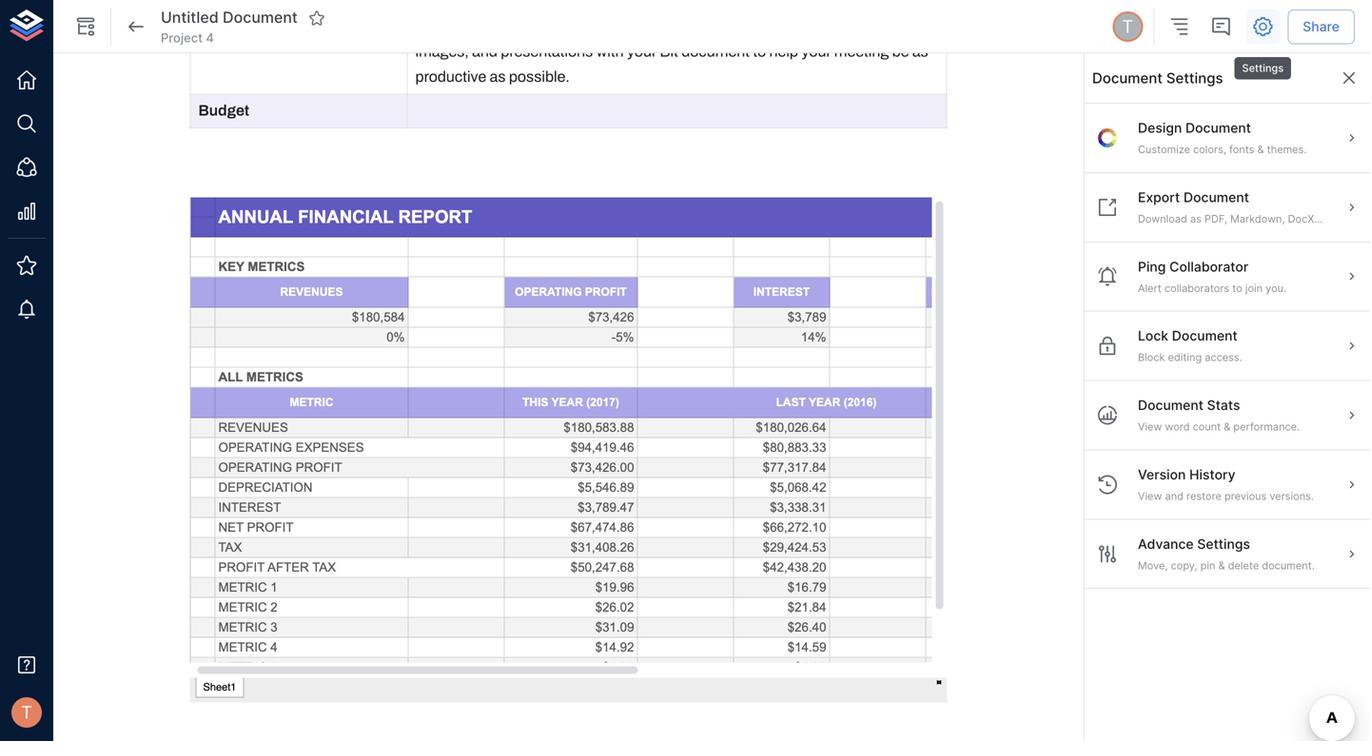 Task type: describe. For each thing, give the bounding box(es) containing it.
1 horizontal spatial t button
[[1110, 9, 1147, 45]]

block
[[1139, 351, 1166, 364]]

0 horizontal spatial and
[[472, 44, 498, 60]]

performance.
[[1234, 421, 1301, 433]]

settings inside settings tooltip
[[1243, 62, 1285, 74]]

ping
[[1139, 259, 1167, 275]]

colors,
[[1194, 143, 1227, 156]]

document inside document stats view word count & performance.
[[1139, 398, 1204, 414]]

advance settings move, copy, pin & delete document.
[[1139, 536, 1316, 572]]

what
[[569, 18, 601, 35]]

as inside export document download as pdf, markdown, docx...
[[1191, 213, 1202, 225]]

collaborator
[[1170, 259, 1249, 275]]

document for export
[[1184, 189, 1250, 206]]

settings for document settings
[[1167, 70, 1224, 87]]

advance
[[1139, 536, 1195, 553]]

collaborators
[[1165, 282, 1230, 294]]

project 4
[[161, 30, 214, 45]]

0 vertical spatial as
[[913, 44, 929, 60]]

document stats view word count & performance.
[[1139, 398, 1301, 433]]

project
[[161, 30, 203, 45]]

lock document block editing access.
[[1139, 328, 1243, 364]]

stats
[[1208, 398, 1241, 414]]

1 your from the left
[[627, 44, 657, 60]]

document for design
[[1186, 120, 1252, 136]]

& for settings
[[1219, 560, 1226, 572]]

4
[[206, 30, 214, 45]]

and for version
[[1166, 490, 1184, 503]]

videos,
[[886, 18, 934, 35]]

pin
[[1201, 560, 1216, 572]]

comments image
[[1210, 15, 1233, 38]]

delete
[[1229, 560, 1260, 572]]

untitled document
[[161, 8, 298, 27]]

with
[[597, 44, 624, 60]]

1 the from the left
[[479, 18, 501, 35]]

view for version history
[[1139, 490, 1163, 503]]

1 vertical spatial as
[[490, 69, 506, 85]]

1 vertical spatial t
[[21, 702, 32, 723]]

share button
[[1288, 9, 1356, 44]]

& for stats
[[1225, 421, 1231, 433]]

2 your from the left
[[802, 44, 832, 60]]

settings image
[[1252, 15, 1275, 38]]

fonts
[[1230, 143, 1255, 156]]

1 horizontal spatial t
[[1123, 16, 1134, 37]]

history
[[1190, 467, 1236, 483]]

view for document stats
[[1139, 421, 1163, 433]]

version history view and restore previous versions.
[[1139, 467, 1315, 503]]

customize
[[1139, 143, 1191, 156]]

presentations
[[501, 44, 593, 60]]

previous
[[1225, 490, 1267, 503]]

share
[[1304, 18, 1341, 35]]

count
[[1194, 421, 1222, 433]]

settings for advance settings move, copy, pin & delete document.
[[1198, 536, 1251, 553]]

to inside describe the topic and what the ultimate goals are. add spreadsheets, videos, images, and presentations with your bit document to help your meeting be as productive as possible.
[[753, 44, 767, 60]]

productive
[[416, 69, 487, 85]]

editing
[[1169, 351, 1203, 364]]

topic
[[504, 18, 537, 35]]

copy,
[[1172, 560, 1198, 572]]

move,
[[1139, 560, 1169, 572]]

bit
[[660, 44, 679, 60]]



Task type: vqa. For each thing, say whether or not it's contained in the screenshot.
History
yes



Task type: locate. For each thing, give the bounding box(es) containing it.
goals
[[687, 18, 723, 35]]

your left the bit
[[627, 44, 657, 60]]

themes.
[[1268, 143, 1308, 156]]

1 horizontal spatial as
[[913, 44, 929, 60]]

versions.
[[1270, 490, 1315, 503]]

1 horizontal spatial the
[[605, 18, 626, 35]]

design document customize colors, fonts & themes.
[[1139, 120, 1308, 156]]

0 vertical spatial to
[[753, 44, 767, 60]]

1 horizontal spatial and
[[540, 18, 566, 35]]

view
[[1139, 421, 1163, 433], [1139, 490, 1163, 503]]

as
[[913, 44, 929, 60], [490, 69, 506, 85], [1191, 213, 1202, 225]]

0 vertical spatial &
[[1258, 143, 1265, 156]]

describe
[[416, 18, 476, 35]]

meeting
[[835, 44, 890, 60]]

the
[[479, 18, 501, 35], [605, 18, 626, 35]]

& inside the design document customize colors, fonts & themes.
[[1258, 143, 1265, 156]]

2 vertical spatial and
[[1166, 490, 1184, 503]]

and up productive
[[472, 44, 498, 60]]

to left help
[[753, 44, 767, 60]]

access.
[[1206, 351, 1243, 364]]

0 vertical spatial view
[[1139, 421, 1163, 433]]

2 the from the left
[[605, 18, 626, 35]]

and for describe
[[540, 18, 566, 35]]

0 horizontal spatial t button
[[6, 692, 48, 734]]

document for untitled
[[223, 8, 298, 27]]

settings tooltip
[[1233, 44, 1294, 81]]

spreadsheets,
[[786, 18, 882, 35]]

you.
[[1266, 282, 1287, 294]]

word
[[1166, 421, 1191, 433]]

settings down the settings image
[[1243, 62, 1285, 74]]

settings
[[1243, 62, 1285, 74], [1167, 70, 1224, 87], [1198, 536, 1251, 553]]

1 vertical spatial and
[[472, 44, 498, 60]]

& right the fonts
[[1258, 143, 1265, 156]]

0 horizontal spatial as
[[490, 69, 506, 85]]

to inside the ping collaborator alert collaborators to join you.
[[1233, 282, 1243, 294]]

possible.
[[509, 69, 570, 85]]

view inside document stats view word count & performance.
[[1139, 421, 1163, 433]]

1 view from the top
[[1139, 421, 1163, 433]]

2 horizontal spatial as
[[1191, 213, 1202, 225]]

as right 'be'
[[913, 44, 929, 60]]

document up design
[[1093, 70, 1163, 87]]

2 horizontal spatial and
[[1166, 490, 1184, 503]]

export
[[1139, 189, 1181, 206]]

design
[[1139, 120, 1183, 136]]

& right count
[[1225, 421, 1231, 433]]

show wiki image
[[74, 15, 97, 38]]

and
[[540, 18, 566, 35], [472, 44, 498, 60], [1166, 490, 1184, 503]]

help
[[770, 44, 799, 60]]

add
[[755, 18, 783, 35]]

t button
[[1110, 9, 1147, 45], [6, 692, 48, 734]]

export document download as pdf, markdown, docx...
[[1139, 189, 1324, 225]]

0 horizontal spatial to
[[753, 44, 767, 60]]

1 vertical spatial t button
[[6, 692, 48, 734]]

1 vertical spatial &
[[1225, 421, 1231, 433]]

to left join
[[1233, 282, 1243, 294]]

go back image
[[125, 15, 148, 38]]

document for lock
[[1173, 328, 1238, 344]]

join
[[1246, 282, 1263, 294]]

1 horizontal spatial your
[[802, 44, 832, 60]]

the left topic
[[479, 18, 501, 35]]

are.
[[727, 18, 752, 35]]

document
[[223, 8, 298, 27], [1093, 70, 1163, 87], [1186, 120, 1252, 136], [1184, 189, 1250, 206], [1173, 328, 1238, 344], [1139, 398, 1204, 414]]

0 vertical spatial t button
[[1110, 9, 1147, 45]]

to
[[753, 44, 767, 60], [1233, 282, 1243, 294]]

document inside lock document block editing access.
[[1173, 328, 1238, 344]]

table of contents image
[[1168, 15, 1191, 38]]

document up "access."
[[1173, 328, 1238, 344]]

document up word
[[1139, 398, 1204, 414]]

pdf,
[[1205, 213, 1228, 225]]

your
[[627, 44, 657, 60], [802, 44, 832, 60]]

docx...
[[1289, 213, 1324, 225]]

1 vertical spatial view
[[1139, 490, 1163, 503]]

ping collaborator alert collaborators to join you.
[[1139, 259, 1287, 294]]

restore
[[1187, 490, 1222, 503]]

version
[[1139, 467, 1187, 483]]

0 vertical spatial t
[[1123, 16, 1134, 37]]

2 vertical spatial &
[[1219, 560, 1226, 572]]

project 4 link
[[161, 29, 214, 47]]

2 view from the top
[[1139, 490, 1163, 503]]

as left the possible.
[[490, 69, 506, 85]]

1 horizontal spatial to
[[1233, 282, 1243, 294]]

& for document
[[1258, 143, 1265, 156]]

view down version
[[1139, 490, 1163, 503]]

& inside document stats view word count & performance.
[[1225, 421, 1231, 433]]

view inside version history view and restore previous versions.
[[1139, 490, 1163, 503]]

untitled
[[161, 8, 219, 27]]

be
[[893, 44, 910, 60]]

markdown,
[[1231, 213, 1286, 225]]

document.
[[1263, 560, 1316, 572]]

document left favorite 'icon'
[[223, 8, 298, 27]]

as left pdf,
[[1191, 213, 1202, 225]]

describe the topic and what the ultimate goals are. add spreadsheets, videos, images, and presentations with your bit document to help your meeting be as productive as possible.
[[416, 18, 938, 85]]

budget
[[199, 102, 249, 119]]

0 vertical spatial and
[[540, 18, 566, 35]]

your down spreadsheets,
[[802, 44, 832, 60]]

ultimate
[[629, 18, 684, 35]]

0 horizontal spatial the
[[479, 18, 501, 35]]

view left word
[[1139, 421, 1163, 433]]

document inside export document download as pdf, markdown, docx...
[[1184, 189, 1250, 206]]

& inside advance settings move, copy, pin & delete document.
[[1219, 560, 1226, 572]]

alert
[[1139, 282, 1162, 294]]

&
[[1258, 143, 1265, 156], [1225, 421, 1231, 433], [1219, 560, 1226, 572]]

settings down table of contents icon
[[1167, 70, 1224, 87]]

t
[[1123, 16, 1134, 37], [21, 702, 32, 723]]

settings up pin
[[1198, 536, 1251, 553]]

0 horizontal spatial t
[[21, 702, 32, 723]]

document
[[682, 44, 750, 60]]

document up pdf,
[[1184, 189, 1250, 206]]

document inside the design document customize colors, fonts & themes.
[[1186, 120, 1252, 136]]

and inside version history view and restore previous versions.
[[1166, 490, 1184, 503]]

1 vertical spatial to
[[1233, 282, 1243, 294]]

document up colors,
[[1186, 120, 1252, 136]]

and down version
[[1166, 490, 1184, 503]]

settings inside advance settings move, copy, pin & delete document.
[[1198, 536, 1251, 553]]

download
[[1139, 213, 1188, 225]]

favorite image
[[308, 9, 325, 27]]

lock
[[1139, 328, 1169, 344]]

images,
[[416, 44, 469, 60]]

& right pin
[[1219, 560, 1226, 572]]

2 vertical spatial as
[[1191, 213, 1202, 225]]

document settings
[[1093, 70, 1224, 87]]

0 horizontal spatial your
[[627, 44, 657, 60]]

the up with
[[605, 18, 626, 35]]

and up presentations
[[540, 18, 566, 35]]



